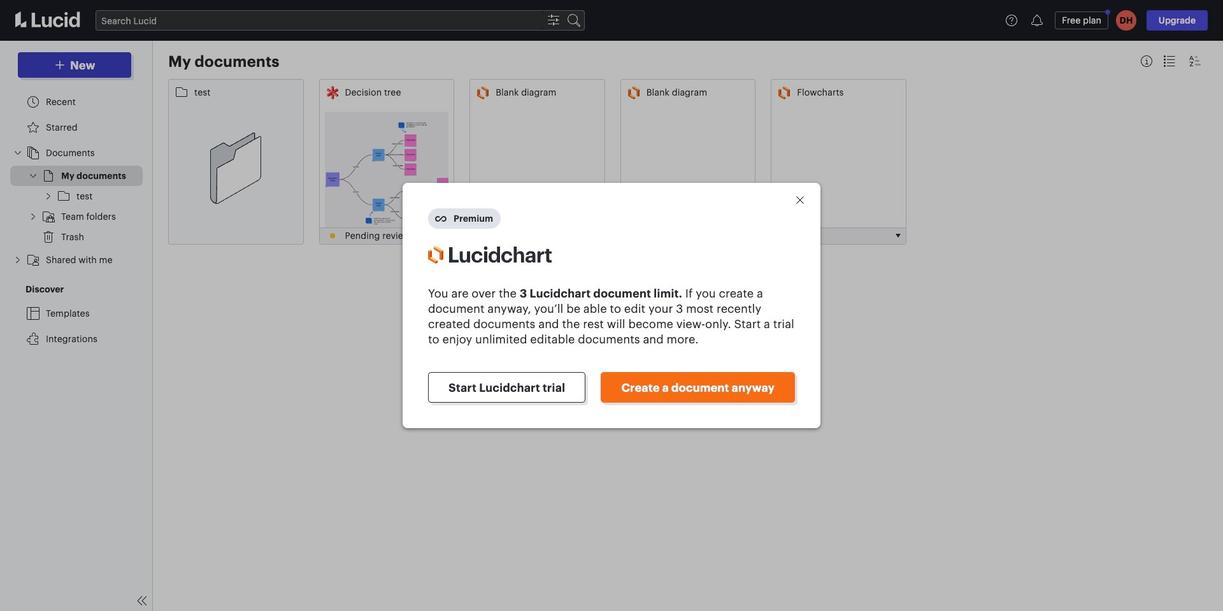 Task type: locate. For each thing, give the bounding box(es) containing it.
row
[[168, 79, 304, 245]]

Search Lucid text field
[[96, 11, 544, 30]]

tree
[[10, 89, 143, 352]]

group
[[10, 166, 143, 247]]

tree item
[[10, 166, 143, 186]]

grid
[[168, 79, 1209, 245]]



Task type: vqa. For each thing, say whether or not it's contained in the screenshot.
Daily Standup Template Preview IMAGE
no



